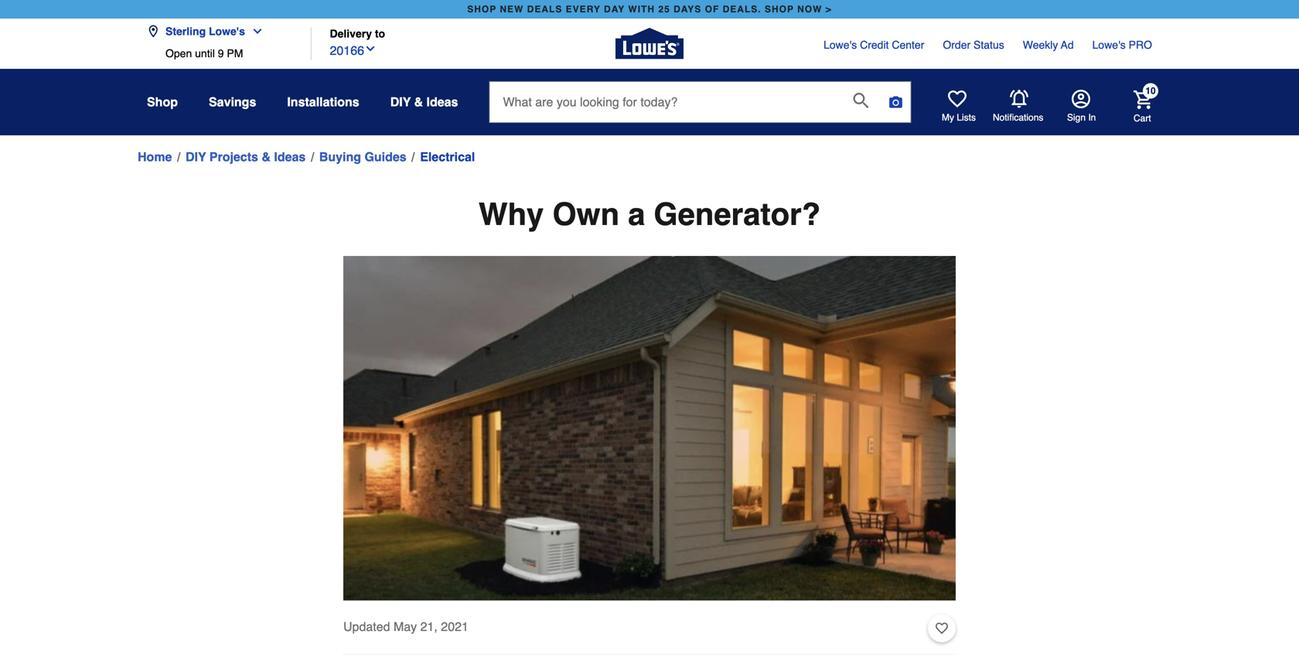 Task type: vqa. For each thing, say whether or not it's contained in the screenshot.
Us corresponding to FAQ/Contact
no



Task type: locate. For each thing, give the bounding box(es) containing it.
lowe's inside 'button'
[[209, 25, 245, 38]]

0 vertical spatial diy
[[390, 95, 411, 109]]

open
[[166, 47, 192, 60]]

heart outline image
[[936, 620, 948, 637]]

electrical
[[420, 150, 475, 164]]

lowe's left pro in the top right of the page
[[1093, 39, 1126, 51]]

& up electrical
[[414, 95, 423, 109]]

0 horizontal spatial diy
[[186, 150, 206, 164]]

shop left now
[[765, 4, 794, 15]]

my lists
[[942, 112, 976, 123]]

ideas
[[427, 95, 458, 109], [274, 150, 306, 164]]

credit
[[860, 39, 889, 51]]

1 vertical spatial ideas
[[274, 150, 306, 164]]

0 horizontal spatial shop
[[467, 4, 497, 15]]

own
[[553, 196, 620, 232]]

installations button
[[287, 88, 359, 116]]

chevron down image
[[245, 25, 264, 38], [364, 43, 377, 55]]

in
[[1089, 112, 1096, 123]]

savings button
[[209, 88, 256, 116]]

diy
[[390, 95, 411, 109], [186, 150, 206, 164]]

installations
[[287, 95, 359, 109]]

& inside diy & ideas button
[[414, 95, 423, 109]]

shop left new
[[467, 4, 497, 15]]

lowe's
[[209, 25, 245, 38], [824, 39, 857, 51], [1093, 39, 1126, 51]]

pm
[[227, 47, 243, 60]]

lowe's up 9
[[209, 25, 245, 38]]

0 horizontal spatial chevron down image
[[245, 25, 264, 38]]

lowe's credit center link
[[824, 37, 925, 53]]

None search field
[[489, 81, 912, 137]]

cart
[[1134, 113, 1151, 124]]

1 vertical spatial chevron down image
[[364, 43, 377, 55]]

every
[[566, 4, 601, 15]]

to
[[375, 27, 385, 40]]

diy inside button
[[390, 95, 411, 109]]

day
[[604, 4, 625, 15]]

0 horizontal spatial &
[[262, 150, 271, 164]]

diy & ideas button
[[390, 88, 458, 116]]

camera image
[[888, 94, 904, 110]]

center
[[892, 39, 925, 51]]

20166 button
[[330, 40, 377, 60]]

electrical link
[[420, 148, 475, 166]]

ad
[[1061, 39, 1074, 51]]

guides
[[365, 150, 407, 164]]

lowe's for lowe's pro
[[1093, 39, 1126, 51]]

ideas up electrical
[[427, 95, 458, 109]]

1 shop from the left
[[467, 4, 497, 15]]

Search Query text field
[[490, 82, 841, 122]]

home link
[[138, 148, 172, 166]]

with
[[628, 4, 655, 15]]

sterling lowe's button
[[147, 16, 270, 47]]

0 horizontal spatial ideas
[[274, 150, 306, 164]]

now
[[798, 4, 823, 15]]

my
[[942, 112, 954, 123]]

my lists link
[[942, 90, 976, 124]]

20166
[[330, 43, 364, 58]]

1 horizontal spatial &
[[414, 95, 423, 109]]

delivery to
[[330, 27, 385, 40]]

1 horizontal spatial lowe's
[[824, 39, 857, 51]]

21,
[[420, 620, 438, 634]]

0 vertical spatial ideas
[[427, 95, 458, 109]]

location image
[[147, 25, 159, 38]]

0 vertical spatial &
[[414, 95, 423, 109]]

diy projects & ideas
[[186, 150, 306, 164]]

2 horizontal spatial lowe's
[[1093, 39, 1126, 51]]

shop
[[147, 95, 178, 109]]

updated may 21, 2021
[[343, 620, 469, 634]]

1 horizontal spatial diy
[[390, 95, 411, 109]]

10
[[1146, 85, 1156, 96]]

1 vertical spatial &
[[262, 150, 271, 164]]

& right projects
[[262, 150, 271, 164]]

weekly
[[1023, 39, 1058, 51]]

0 horizontal spatial lowe's
[[209, 25, 245, 38]]

lowe's home improvement lists image
[[948, 90, 967, 108]]

diy for diy & ideas
[[390, 95, 411, 109]]

1 horizontal spatial ideas
[[427, 95, 458, 109]]

1 vertical spatial diy
[[186, 150, 206, 164]]

weekly ad link
[[1023, 37, 1074, 53]]

diy left projects
[[186, 150, 206, 164]]

lowe's left credit
[[824, 39, 857, 51]]

shop
[[467, 4, 497, 15], [765, 4, 794, 15]]

& inside "diy projects & ideas" link
[[262, 150, 271, 164]]

ideas left buying
[[274, 150, 306, 164]]

savings
[[209, 95, 256, 109]]

1 horizontal spatial chevron down image
[[364, 43, 377, 55]]

shop new deals every day with 25 days of deals. shop now > link
[[464, 0, 835, 19]]

1 horizontal spatial shop
[[765, 4, 794, 15]]

diy up guides
[[390, 95, 411, 109]]

&
[[414, 95, 423, 109], [262, 150, 271, 164]]



Task type: describe. For each thing, give the bounding box(es) containing it.
until
[[195, 47, 215, 60]]

weekly ad
[[1023, 39, 1074, 51]]

diy for diy projects & ideas
[[186, 150, 206, 164]]

diy & ideas
[[390, 95, 458, 109]]

lowe's pro link
[[1093, 37, 1153, 53]]

lowe's for lowe's credit center
[[824, 39, 857, 51]]

pro
[[1129, 39, 1153, 51]]

a
[[628, 196, 645, 232]]

lowe's pro
[[1093, 39, 1153, 51]]

updated
[[343, 620, 390, 634]]

new
[[500, 4, 524, 15]]

of
[[705, 4, 720, 15]]

deals
[[527, 4, 563, 15]]

why
[[479, 196, 544, 232]]

lowe's home improvement logo image
[[616, 10, 684, 78]]

0 vertical spatial chevron down image
[[245, 25, 264, 38]]

a white generac standby generator outside a home at night. image
[[343, 256, 956, 601]]

why own a generator?
[[479, 196, 821, 232]]

lowe's credit center
[[824, 39, 925, 51]]

projects
[[209, 150, 258, 164]]

>
[[826, 4, 832, 15]]

2021
[[441, 620, 469, 634]]

deals.
[[723, 4, 762, 15]]

ideas inside button
[[427, 95, 458, 109]]

notifications
[[993, 112, 1044, 123]]

lowe's home improvement account image
[[1072, 90, 1091, 108]]

sign in button
[[1067, 90, 1096, 124]]

order status
[[943, 39, 1005, 51]]

order
[[943, 39, 971, 51]]

sterling lowe's
[[166, 25, 245, 38]]

25
[[659, 4, 670, 15]]

may
[[394, 620, 417, 634]]

sign
[[1067, 112, 1086, 123]]

diy projects & ideas link
[[186, 148, 306, 166]]

delivery
[[330, 27, 372, 40]]

2 shop from the left
[[765, 4, 794, 15]]

status
[[974, 39, 1005, 51]]

days
[[674, 4, 702, 15]]

buying
[[319, 150, 361, 164]]

generator?
[[654, 196, 821, 232]]

lowe's home improvement notification center image
[[1010, 90, 1029, 108]]

9
[[218, 47, 224, 60]]

sign in
[[1067, 112, 1096, 123]]

shop button
[[147, 88, 178, 116]]

home
[[138, 150, 172, 164]]

open until 9 pm
[[166, 47, 243, 60]]

buying guides link
[[319, 148, 407, 166]]

chevron down image inside 20166 'button'
[[364, 43, 377, 55]]

shop new deals every day with 25 days of deals. shop now >
[[467, 4, 832, 15]]

lists
[[957, 112, 976, 123]]

sterling
[[166, 25, 206, 38]]

lowe's home improvement cart image
[[1134, 90, 1153, 109]]

buying guides
[[319, 150, 407, 164]]

search image
[[854, 93, 869, 108]]

order status link
[[943, 37, 1005, 53]]



